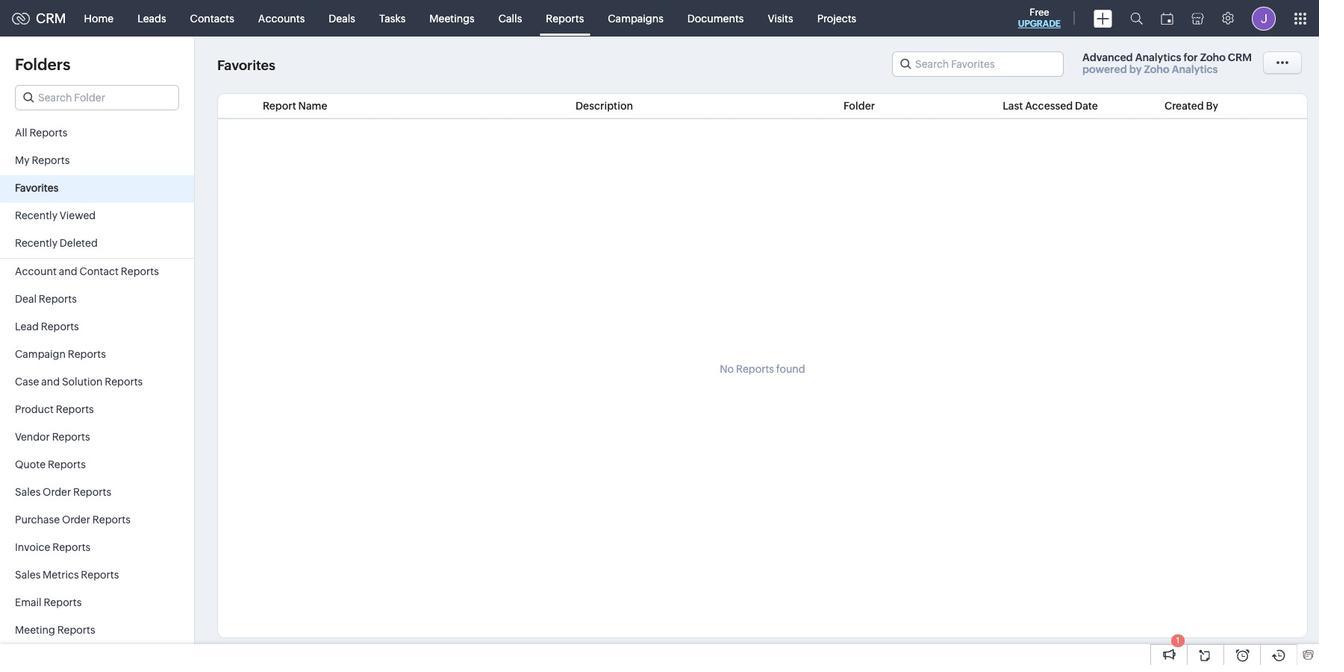 Task type: locate. For each thing, give the bounding box(es) containing it.
reports up campaign reports
[[41, 321, 79, 333]]

reports down the case and solution reports
[[56, 404, 94, 416]]

advanced analytics for zoho crm powered by zoho analytics
[[1083, 52, 1252, 75]]

recently
[[15, 210, 57, 222], [15, 237, 57, 249]]

zoho
[[1200, 52, 1226, 63], [1144, 63, 1170, 75]]

crm
[[36, 10, 66, 26], [1228, 52, 1252, 63]]

meeting
[[15, 625, 55, 637]]

contact
[[79, 266, 119, 278]]

1 vertical spatial order
[[62, 514, 90, 526]]

reports down campaign reports link
[[105, 376, 143, 388]]

campaigns link
[[596, 0, 676, 36]]

product
[[15, 404, 54, 416]]

email
[[15, 597, 42, 609]]

all reports link
[[0, 120, 194, 148]]

0 vertical spatial and
[[59, 266, 77, 278]]

reports down metrics
[[44, 597, 82, 609]]

reports inside vendor reports link
[[52, 432, 90, 443]]

1 vertical spatial sales
[[15, 570, 41, 582]]

0 vertical spatial recently
[[15, 210, 57, 222]]

0 vertical spatial sales
[[15, 487, 41, 499]]

reports inside sales metrics reports link
[[81, 570, 119, 582]]

analytics
[[1135, 52, 1181, 63], [1172, 63, 1218, 75]]

calendar image
[[1161, 12, 1174, 24]]

home link
[[72, 0, 126, 36]]

sales down quote
[[15, 487, 41, 499]]

0 horizontal spatial by
[[1129, 63, 1142, 75]]

by
[[1129, 63, 1142, 75], [1206, 100, 1219, 112]]

sales metrics reports link
[[0, 563, 194, 591]]

1 recently from the top
[[15, 210, 57, 222]]

0 vertical spatial favorites
[[217, 58, 275, 73]]

quote
[[15, 459, 46, 471]]

favorites down 'my reports'
[[15, 182, 58, 194]]

last accessed date
[[1003, 100, 1098, 112]]

reports up the sales order reports
[[48, 459, 86, 471]]

reports right calls
[[546, 12, 584, 24]]

created by
[[1165, 100, 1219, 112]]

leads link
[[126, 0, 178, 36]]

meetings link
[[418, 0, 487, 36]]

reports down "invoice reports" link
[[81, 570, 119, 582]]

reports inside reports link
[[546, 12, 584, 24]]

search image
[[1130, 12, 1143, 25]]

calls
[[499, 12, 522, 24]]

reports down sales order reports link
[[92, 514, 131, 526]]

reports up "lead reports"
[[39, 293, 77, 305]]

reports right my
[[32, 155, 70, 166]]

crm right logo
[[36, 10, 66, 26]]

sales order reports
[[15, 487, 111, 499]]

meetings
[[430, 12, 475, 24]]

sales up email
[[15, 570, 41, 582]]

0 vertical spatial by
[[1129, 63, 1142, 75]]

tasks
[[379, 12, 406, 24]]

search element
[[1121, 0, 1152, 37]]

order
[[43, 487, 71, 499], [62, 514, 90, 526]]

meeting reports
[[15, 625, 95, 637]]

crm down the profile element
[[1228, 52, 1252, 63]]

deal
[[15, 293, 37, 305]]

account
[[15, 266, 57, 278]]

1 vertical spatial by
[[1206, 100, 1219, 112]]

contacts
[[190, 12, 234, 24]]

order down the sales order reports
[[62, 514, 90, 526]]

sales order reports link
[[0, 480, 194, 508]]

2 recently from the top
[[15, 237, 57, 249]]

recently up recently deleted
[[15, 210, 57, 222]]

1 vertical spatial recently
[[15, 237, 57, 249]]

by inside advanced analytics for zoho crm powered by zoho analytics
[[1129, 63, 1142, 75]]

0 vertical spatial crm
[[36, 10, 66, 26]]

deal reports
[[15, 293, 77, 305]]

sales metrics reports
[[15, 570, 119, 582]]

reports down the quote reports 'link'
[[73, 487, 111, 499]]

reports inside purchase order reports link
[[92, 514, 131, 526]]

and
[[59, 266, 77, 278], [41, 376, 60, 388]]

case and solution reports link
[[0, 370, 194, 397]]

reports right contact
[[121, 266, 159, 278]]

1 vertical spatial favorites
[[15, 182, 58, 194]]

account and contact reports link
[[0, 259, 194, 287]]

and right case
[[41, 376, 60, 388]]

contacts link
[[178, 0, 246, 36]]

and down deleted
[[59, 266, 77, 278]]

0 vertical spatial order
[[43, 487, 71, 499]]

1 vertical spatial crm
[[1228, 52, 1252, 63]]

profile image
[[1252, 6, 1276, 30]]

favorites up "report"
[[217, 58, 275, 73]]

zoho right for
[[1200, 52, 1226, 63]]

lead reports
[[15, 321, 79, 333]]

reports
[[546, 12, 584, 24], [29, 127, 67, 139], [32, 155, 70, 166], [121, 266, 159, 278], [39, 293, 77, 305], [41, 321, 79, 333], [68, 349, 106, 361], [736, 364, 774, 376], [105, 376, 143, 388], [56, 404, 94, 416], [52, 432, 90, 443], [48, 459, 86, 471], [73, 487, 111, 499], [92, 514, 131, 526], [52, 542, 90, 554], [81, 570, 119, 582], [44, 597, 82, 609], [57, 625, 95, 637]]

tasks link
[[367, 0, 418, 36]]

reports inside account and contact reports link
[[121, 266, 159, 278]]

projects
[[817, 12, 857, 24]]

for
[[1184, 52, 1198, 63]]

reports up solution
[[68, 349, 106, 361]]

reports down purchase order reports
[[52, 542, 90, 554]]

home
[[84, 12, 114, 24]]

deals link
[[317, 0, 367, 36]]

by right powered
[[1129, 63, 1142, 75]]

1 vertical spatial and
[[41, 376, 60, 388]]

campaigns
[[608, 12, 664, 24]]

1 sales from the top
[[15, 487, 41, 499]]

reports right all on the top left
[[29, 127, 67, 139]]

create menu image
[[1094, 9, 1112, 27]]

sales
[[15, 487, 41, 499], [15, 570, 41, 582]]

reports down email reports link
[[57, 625, 95, 637]]

email reports link
[[0, 591, 194, 618]]

all reports
[[15, 127, 67, 139]]

by right 'created' at the right top of the page
[[1206, 100, 1219, 112]]

recently deleted
[[15, 237, 98, 249]]

1 horizontal spatial zoho
[[1200, 52, 1226, 63]]

create menu element
[[1085, 0, 1121, 36]]

recently for recently viewed
[[15, 210, 57, 222]]

1 horizontal spatial crm
[[1228, 52, 1252, 63]]

0 horizontal spatial crm
[[36, 10, 66, 26]]

reports down product reports
[[52, 432, 90, 443]]

recently viewed
[[15, 210, 96, 222]]

accessed
[[1025, 100, 1073, 112]]

leads
[[137, 12, 166, 24]]

order down quote reports
[[43, 487, 71, 499]]

reports inside the quote reports 'link'
[[48, 459, 86, 471]]

metrics
[[43, 570, 79, 582]]

meeting reports link
[[0, 618, 194, 646]]

documents link
[[676, 0, 756, 36]]

zoho left for
[[1144, 63, 1170, 75]]

2 sales from the top
[[15, 570, 41, 582]]

1 horizontal spatial favorites
[[217, 58, 275, 73]]

free upgrade
[[1018, 7, 1061, 29]]

purchase order reports link
[[0, 508, 194, 535]]

recently up the account
[[15, 237, 57, 249]]

folder
[[844, 100, 875, 112]]



Task type: vqa. For each thing, say whether or not it's contained in the screenshot.
Related To to the right
no



Task type: describe. For each thing, give the bounding box(es) containing it.
quote reports
[[15, 459, 86, 471]]

product reports link
[[0, 397, 194, 425]]

product reports
[[15, 404, 94, 416]]

crm link
[[12, 10, 66, 26]]

reports inside my reports link
[[32, 155, 70, 166]]

quote reports link
[[0, 452, 194, 480]]

and for case
[[41, 376, 60, 388]]

reports inside product reports "link"
[[56, 404, 94, 416]]

calls link
[[487, 0, 534, 36]]

0 horizontal spatial favorites
[[15, 182, 58, 194]]

folders
[[15, 55, 71, 74]]

analytics up created by at the right of page
[[1172, 63, 1218, 75]]

recently deleted link
[[0, 231, 194, 258]]

Search Folder text field
[[16, 86, 178, 110]]

date
[[1075, 100, 1098, 112]]

and for account
[[59, 266, 77, 278]]

last
[[1003, 100, 1023, 112]]

case and solution reports
[[15, 376, 143, 388]]

order for sales
[[43, 487, 71, 499]]

sales for sales metrics reports
[[15, 570, 41, 582]]

deleted
[[60, 237, 98, 249]]

reports inside lead reports link
[[41, 321, 79, 333]]

vendor reports link
[[0, 425, 194, 452]]

found
[[776, 364, 805, 376]]

documents
[[687, 12, 744, 24]]

email reports
[[15, 597, 82, 609]]

reports inside all reports link
[[29, 127, 67, 139]]

reports inside the deal reports link
[[39, 293, 77, 305]]

reports inside case and solution reports link
[[105, 376, 143, 388]]

recently for recently deleted
[[15, 237, 57, 249]]

campaign reports link
[[0, 342, 194, 370]]

invoice reports
[[15, 542, 90, 554]]

vendor reports
[[15, 432, 90, 443]]

crm inside advanced analytics for zoho crm powered by zoho analytics
[[1228, 52, 1252, 63]]

profile element
[[1243, 0, 1285, 36]]

deal reports link
[[0, 287, 194, 314]]

purchase order reports
[[15, 514, 131, 526]]

no reports found
[[720, 364, 805, 376]]

all
[[15, 127, 27, 139]]

projects link
[[805, 0, 868, 36]]

created
[[1165, 100, 1204, 112]]

purchase
[[15, 514, 60, 526]]

accounts link
[[246, 0, 317, 36]]

reports right no
[[736, 364, 774, 376]]

my reports link
[[0, 148, 194, 175]]

description
[[576, 100, 633, 112]]

reports inside "invoice reports" link
[[52, 542, 90, 554]]

analytics left for
[[1135, 52, 1181, 63]]

invoice reports link
[[0, 535, 194, 563]]

lead reports link
[[0, 314, 194, 342]]

advanced
[[1083, 52, 1133, 63]]

visits link
[[756, 0, 805, 36]]

case
[[15, 376, 39, 388]]

campaign
[[15, 349, 66, 361]]

solution
[[62, 376, 103, 388]]

order for purchase
[[62, 514, 90, 526]]

recently viewed link
[[0, 203, 194, 231]]

no
[[720, 364, 734, 376]]

0 horizontal spatial zoho
[[1144, 63, 1170, 75]]

deals
[[329, 12, 355, 24]]

free
[[1030, 7, 1049, 18]]

report name
[[263, 100, 327, 112]]

accounts
[[258, 12, 305, 24]]

campaign reports
[[15, 349, 106, 361]]

1 horizontal spatial by
[[1206, 100, 1219, 112]]

1
[[1176, 637, 1180, 646]]

account and contact reports
[[15, 266, 159, 278]]

vendor
[[15, 432, 50, 443]]

favorites link
[[0, 175, 194, 203]]

reports inside meeting reports link
[[57, 625, 95, 637]]

my reports
[[15, 155, 70, 166]]

invoice
[[15, 542, 50, 554]]

reports inside campaign reports link
[[68, 349, 106, 361]]

sales for sales order reports
[[15, 487, 41, 499]]

upgrade
[[1018, 19, 1061, 29]]

name
[[298, 100, 327, 112]]

reports inside email reports link
[[44, 597, 82, 609]]

my
[[15, 155, 30, 166]]

reports link
[[534, 0, 596, 36]]

report
[[263, 100, 296, 112]]

logo image
[[12, 12, 30, 24]]

lead
[[15, 321, 39, 333]]

viewed
[[60, 210, 96, 222]]

visits
[[768, 12, 793, 24]]

reports inside sales order reports link
[[73, 487, 111, 499]]

Search Favorites text field
[[893, 52, 1063, 76]]



